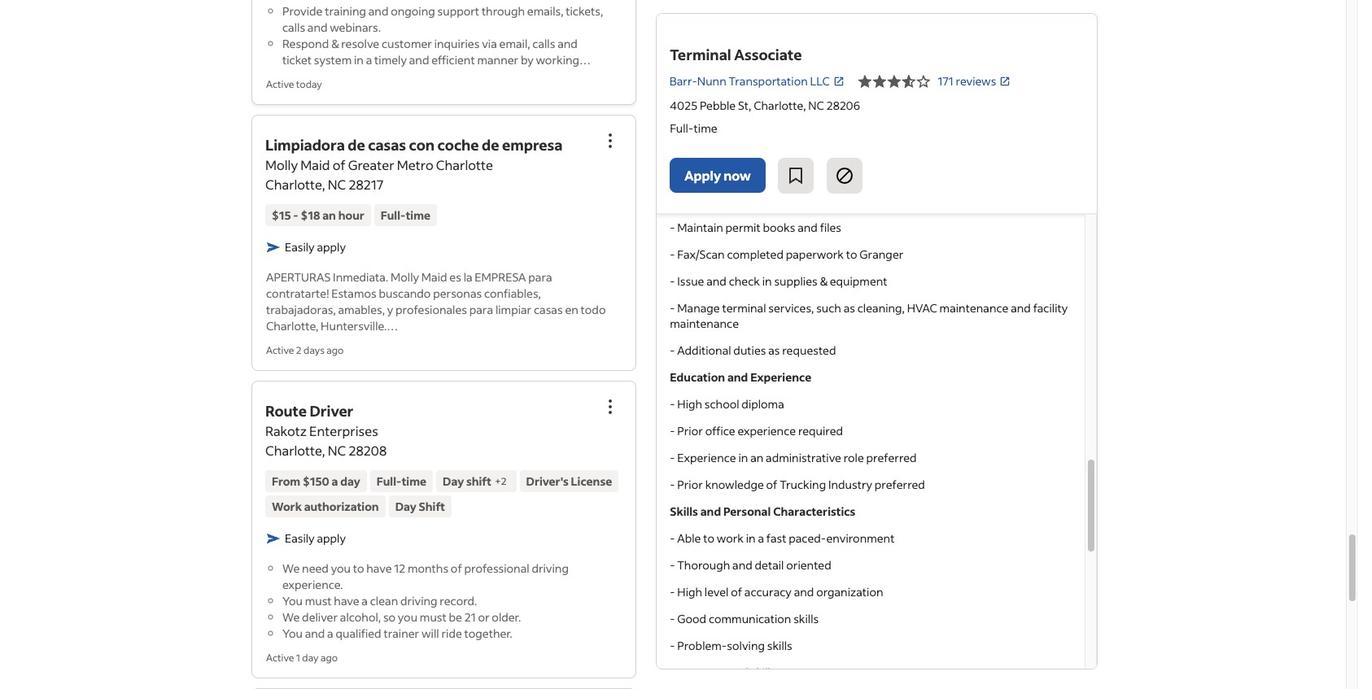 Task type: vqa. For each thing, say whether or not it's contained in the screenshot.
- THOROUGH AND DETAIL ORIENTED
yes



Task type: describe. For each thing, give the bounding box(es) containing it.
1 horizontal spatial have
[[367, 561, 392, 576]]

- for - manage terminal services, such as cleaning, hvac maintenance and facility maintenance
[[670, 300, 675, 316]]

1 vertical spatial driving
[[401, 594, 438, 609]]

we need you to have 12 months of professional driving experience. you must have a clean driving record. we deliver alcohol, so you must be 21 or older. you and a qualified trainer will ride together.
[[283, 561, 569, 642]]

0 vertical spatial time
[[694, 121, 717, 136]]

3.6 out of 5 stars image
[[858, 72, 931, 91]]

1
[[296, 652, 300, 664]]

paperwork
[[786, 247, 844, 262]]

1 horizontal spatial driving
[[532, 561, 569, 576]]

en
[[565, 302, 579, 318]]

and inside we need you to have 12 months of professional driving experience. you must have a clean driving record. we deliver alcohol, so you must be 21 or older. you and a qualified trainer will ride together.
[[305, 626, 325, 642]]

confiables,
[[484, 286, 541, 301]]

0 horizontal spatial experience
[[677, 450, 736, 466]]

huntersville.…
[[321, 318, 398, 334]]

driver
[[310, 401, 354, 421]]

need
[[302, 561, 329, 576]]

shift
[[467, 474, 492, 489]]

- for - prior knowledge of trucking industry preferred
[[670, 477, 675, 492]]

such
[[816, 300, 841, 316]]

experience.
[[283, 577, 343, 593]]

route driver button
[[265, 401, 354, 421]]

clean
[[370, 594, 398, 609]]

role
[[844, 450, 864, 466]]

from
[[272, 474, 301, 489]]

and down oriented
[[794, 584, 814, 600]]

of inside we need you to have 12 months of professional driving experience. you must have a clean driving record. we deliver alcohol, so you must be 21 or older. you and a qualified trainer will ride together.
[[451, 561, 462, 576]]

active for route driver
[[266, 652, 294, 664]]

st,
[[738, 98, 751, 113]]

check
[[729, 273, 760, 289]]

to inside we need you to have 12 months of professional driving experience. you must have a clean driving record. we deliver alcohol, so you must be 21 or older. you and a qualified trainer will ride together.
[[353, 561, 364, 576]]

communication
[[709, 611, 791, 627]]

a left fast
[[758, 531, 764, 546]]

an for hour
[[323, 208, 336, 223]]

buscando
[[379, 286, 431, 301]]

aperturas
[[266, 270, 331, 285]]

2 inside day shift + 2
[[501, 475, 507, 487]]

knowledge
[[705, 477, 764, 492]]

of right level
[[731, 584, 742, 600]]

and left detail
[[732, 558, 753, 573]]

interpersonal
[[677, 665, 748, 680]]

day for day shift
[[395, 499, 417, 515]]

apply now
[[685, 167, 751, 184]]

and up respond on the left
[[308, 20, 328, 35]]

day shift + 2
[[443, 474, 507, 489]]

es
[[450, 270, 462, 285]]

skills
[[670, 504, 698, 519]]

thorough
[[677, 558, 730, 573]]

support
[[438, 3, 480, 19]]

of up skills and personal characteristics
[[766, 477, 778, 492]]

prior for knowledge
[[677, 477, 703, 492]]

preferred for - prior knowledge of trucking industry preferred
[[875, 477, 925, 492]]

emails,
[[527, 3, 564, 19]]

nc inside "route driver rakotz enterprises charlotte, nc 28208"
[[328, 442, 346, 459]]

$15 - $18 an hour
[[272, 208, 365, 223]]

job actions for limpiadora de casas con coche de empresa is collapsed image
[[601, 131, 620, 151]]

terminal
[[670, 45, 731, 64]]

prior for office
[[677, 423, 703, 439]]

characteristics
[[773, 504, 856, 519]]

$15
[[272, 208, 291, 223]]

facility
[[1033, 300, 1068, 316]]

manner
[[477, 52, 519, 68]]

a up 'alcohol,'
[[362, 594, 368, 609]]

fast
[[766, 531, 786, 546]]

empresa
[[502, 135, 563, 155]]

$150
[[303, 474, 330, 489]]

reviews
[[956, 74, 996, 89]]

1 de from the left
[[348, 135, 365, 155]]

- experience in an administrative role preferred
[[670, 450, 917, 466]]

171 reviews link
[[938, 74, 1011, 89]]

hour
[[338, 208, 365, 223]]

charlotte, inside "route driver rakotz enterprises charlotte, nc 28208"
[[265, 442, 325, 459]]

tickets,
[[566, 3, 604, 19]]

inmediata.
[[333, 270, 389, 285]]

12
[[394, 561, 406, 576]]

apply for casas
[[317, 239, 346, 255]]

y
[[387, 302, 393, 318]]

0 vertical spatial para
[[529, 270, 553, 285]]

- for - maintain permit books and files
[[670, 220, 675, 235]]

amables,
[[338, 302, 385, 318]]

active 2 days ago
[[266, 344, 344, 357]]

skills and personal characteristics
[[670, 504, 856, 519]]

supplies
[[774, 273, 818, 289]]

- manage terminal services, such as cleaning, hvac maintenance and facility maintenance
[[670, 300, 1068, 331]]

metro
[[397, 156, 434, 173]]

qualified
[[336, 626, 382, 642]]

2 horizontal spatial to
[[846, 247, 857, 262]]

or
[[478, 610, 490, 625]]

charlotte, down transportation
[[754, 98, 806, 113]]

1 you from the top
[[283, 594, 303, 609]]

- for - high level of accuracy and organization
[[670, 584, 675, 600]]

and inside - manage terminal services, such as cleaning, hvac maintenance and facility maintenance
[[1011, 300, 1031, 316]]

route
[[265, 401, 307, 421]]

issue
[[677, 273, 704, 289]]

education and experience
[[670, 369, 811, 385]]

webinars.
[[330, 20, 381, 35]]

28206
[[827, 98, 860, 113]]

and right issue
[[706, 273, 727, 289]]

school
[[705, 396, 739, 412]]

28217
[[349, 176, 384, 193]]

solving
[[727, 638, 765, 654]]

1 vertical spatial para
[[470, 302, 493, 318]]

1 horizontal spatial experience
[[750, 369, 811, 385]]

molly inside limpiadora de casas con coche de empresa molly maid of greater metro charlotte charlotte, nc 28217
[[265, 156, 298, 173]]

contratarte!
[[266, 286, 329, 301]]

1 we from the top
[[283, 561, 300, 576]]

- for - experience in an administrative role preferred
[[670, 450, 675, 466]]

charlotte, inside limpiadora de casas con coche de empresa molly maid of greater metro charlotte charlotte, nc 28217
[[265, 176, 325, 193]]

llc
[[811, 74, 830, 89]]

1 vertical spatial &
[[820, 273, 828, 289]]

not interested image
[[835, 166, 855, 186]]

shift
[[419, 499, 445, 515]]

cleaning,
[[858, 300, 905, 316]]

1 vertical spatial must
[[420, 610, 447, 625]]

4025
[[670, 98, 697, 113]]

via
[[482, 36, 497, 51]]

now
[[724, 167, 751, 184]]

terminal
[[722, 300, 766, 316]]

granger
[[860, 247, 904, 262]]

in up knowledge
[[738, 450, 748, 466]]

full- for route driver
[[377, 474, 402, 489]]

trabajadoras,
[[266, 302, 336, 318]]

empresa
[[475, 270, 526, 285]]

casas inside aperturas inmediata. molly maid es la empresa para contratarte! estamos buscando personas confiables, trabajadoras, amables, y profesionales para limpiar casas en todo charlotte, huntersville.…
[[534, 302, 563, 318]]

inquiries
[[435, 36, 480, 51]]

organization
[[816, 584, 883, 600]]

deliver
[[302, 610, 338, 625]]

0 vertical spatial full-
[[670, 121, 694, 136]]

experience
[[738, 423, 796, 439]]

- for - issue and check in supplies & equipment
[[670, 273, 675, 289]]



Task type: locate. For each thing, give the bounding box(es) containing it.
0 vertical spatial high
[[677, 396, 702, 412]]

duties
[[733, 343, 766, 358]]

nc
[[808, 98, 824, 113], [328, 176, 346, 193], [328, 442, 346, 459]]

job actions for route driver is collapsed image
[[601, 397, 620, 417]]

1 vertical spatial day
[[302, 652, 319, 664]]

apply now button
[[670, 158, 765, 193]]

limpiadora de casas con coche de empresa molly maid of greater metro charlotte charlotte, nc 28217
[[265, 135, 563, 193]]

additional
[[677, 343, 731, 358]]

2 vertical spatial nc
[[328, 442, 346, 459]]

time for route driver
[[402, 474, 427, 489]]

estamos
[[332, 286, 377, 301]]

transportation
[[729, 74, 808, 89]]

1 horizontal spatial maid
[[422, 270, 447, 285]]

1 vertical spatial day
[[395, 499, 417, 515]]

as right such at the right top of page
[[844, 300, 855, 316]]

a inside provide training and ongoing support through emails, tickets, calls and webinars. respond & resolve customer inquiries via email, calls and ticket system in a timely and efficient manner by working…
[[366, 52, 372, 68]]

- for - fax/scan completed paperwork to granger
[[670, 247, 675, 262]]

you down experience.
[[283, 594, 303, 609]]

apply
[[317, 239, 346, 255], [317, 531, 346, 546]]

molly inside aperturas inmediata. molly maid es la empresa para contratarte! estamos buscando personas confiables, trabajadoras, amables, y profesionales para limpiar casas en todo charlotte, huntersville.…
[[391, 270, 419, 285]]

1 easily apply from the top
[[285, 239, 346, 255]]

0 vertical spatial maid
[[301, 156, 330, 173]]

1 vertical spatial time
[[406, 208, 431, 223]]

1 horizontal spatial to
[[703, 531, 714, 546]]

molly down limpiadora
[[265, 156, 298, 173]]

2 prior from the top
[[677, 477, 703, 492]]

working…
[[536, 52, 591, 68]]

1 prior from the top
[[677, 423, 703, 439]]

full- for limpiadora de casas con coche de empresa
[[381, 208, 406, 223]]

active left days
[[266, 344, 294, 357]]

of left greater on the left top
[[333, 156, 346, 173]]

in right check
[[762, 273, 772, 289]]

maid inside limpiadora de casas con coche de empresa molly maid of greater metro charlotte charlotte, nc 28217
[[301, 156, 330, 173]]

- for - good communication skills
[[670, 611, 675, 627]]

as right the duties
[[768, 343, 780, 358]]

0 horizontal spatial have
[[334, 594, 360, 609]]

together.
[[465, 626, 513, 642]]

to left 12
[[353, 561, 364, 576]]

- for - high school diploma
[[670, 396, 675, 412]]

active left today
[[266, 78, 294, 90]]

required
[[798, 423, 843, 439]]

in right work
[[746, 531, 756, 546]]

1 vertical spatial casas
[[534, 302, 563, 318]]

months
[[408, 561, 449, 576]]

industry
[[828, 477, 872, 492]]

must up deliver
[[305, 594, 332, 609]]

- for - thorough and detail oriented
[[670, 558, 675, 573]]

1 vertical spatial you
[[398, 610, 418, 625]]

2 vertical spatial full-time
[[377, 474, 427, 489]]

driving right professional
[[532, 561, 569, 576]]

of right months
[[451, 561, 462, 576]]

para up confiables,
[[529, 270, 553, 285]]

high for level
[[677, 584, 702, 600]]

1 vertical spatial you
[[283, 626, 303, 642]]

2 vertical spatial skills
[[751, 665, 776, 680]]

nunn
[[698, 74, 727, 89]]

0 vertical spatial casas
[[368, 135, 406, 155]]

ago for casas
[[327, 344, 344, 357]]

easily apply for casas
[[285, 239, 346, 255]]

files
[[820, 220, 842, 235]]

1 vertical spatial apply
[[317, 531, 346, 546]]

2 vertical spatial time
[[402, 474, 427, 489]]

0 vertical spatial apply
[[317, 239, 346, 255]]

time down pebble
[[694, 121, 717, 136]]

0 vertical spatial easily apply
[[285, 239, 346, 255]]

easily apply down "$15 - $18 an hour" on the left top of page
[[285, 239, 346, 255]]

1 vertical spatial full-time
[[381, 208, 431, 223]]

2 easily from the top
[[285, 531, 315, 546]]

easily apply for rakotz
[[285, 531, 346, 546]]

time
[[694, 121, 717, 136], [406, 208, 431, 223], [402, 474, 427, 489]]

a right $150
[[332, 474, 338, 489]]

0 horizontal spatial 2
[[296, 344, 302, 357]]

0 vertical spatial full-time
[[670, 121, 717, 136]]

skills down - high level of accuracy and organization
[[794, 611, 819, 627]]

through
[[482, 3, 525, 19]]

1 apply from the top
[[317, 239, 346, 255]]

0 horizontal spatial driving
[[401, 594, 438, 609]]

casas up greater on the left top
[[368, 135, 406, 155]]

alcohol,
[[340, 610, 381, 625]]

full-time for route driver
[[377, 474, 427, 489]]

ongoing
[[391, 3, 435, 19]]

full- down 28217
[[381, 208, 406, 223]]

- for - prior office experience required
[[670, 423, 675, 439]]

skills for - good communication skills
[[794, 611, 819, 627]]

charlotte, inside aperturas inmediata. molly maid es la empresa para contratarte! estamos buscando personas confiables, trabajadoras, amables, y profesionales para limpiar casas en todo charlotte, huntersville.…
[[266, 318, 319, 334]]

2 active from the top
[[266, 344, 294, 357]]

0 vertical spatial day
[[443, 474, 464, 489]]

charlotte
[[436, 156, 493, 173]]

maintenance right hvac
[[940, 300, 1009, 316]]

- problem-solving skills
[[670, 638, 792, 654]]

charlotte,
[[754, 98, 806, 113], [265, 176, 325, 193], [266, 318, 319, 334], [265, 442, 325, 459]]

associate
[[734, 45, 802, 64]]

ago right 1
[[321, 652, 338, 664]]

1 vertical spatial nc
[[328, 176, 346, 193]]

and down customer
[[409, 52, 429, 68]]

and left facility
[[1011, 300, 1031, 316]]

full-time down the 4025
[[670, 121, 717, 136]]

older.
[[492, 610, 521, 625]]

0 vertical spatial to
[[846, 247, 857, 262]]

so
[[383, 610, 396, 625]]

de right coche
[[482, 135, 500, 155]]

0 horizontal spatial casas
[[368, 135, 406, 155]]

1 vertical spatial full-
[[381, 208, 406, 223]]

1 vertical spatial experience
[[677, 450, 736, 466]]

day up the authorization
[[341, 474, 361, 489]]

casas left en
[[534, 302, 563, 318]]

day for day shift + 2
[[443, 474, 464, 489]]

casas inside limpiadora de casas con coche de empresa molly maid of greater metro charlotte charlotte, nc 28217
[[368, 135, 406, 155]]

high left level
[[677, 584, 702, 600]]

apply down "$15 - $18 an hour" on the left top of page
[[317, 239, 346, 255]]

we left deliver
[[283, 610, 300, 625]]

experience down office
[[677, 450, 736, 466]]

4025 pebble st, charlotte, nc 28206
[[670, 98, 860, 113]]

of inside limpiadora de casas con coche de empresa molly maid of greater metro charlotte charlotte, nc 28217
[[333, 156, 346, 173]]

prior left office
[[677, 423, 703, 439]]

maid inside aperturas inmediata. molly maid es la empresa para contratarte! estamos buscando personas confiables, trabajadoras, amables, y profesionales para limpiar casas en todo charlotte, huntersville.…
[[422, 270, 447, 285]]

0 horizontal spatial must
[[305, 594, 332, 609]]

an
[[323, 208, 336, 223], [750, 450, 764, 466]]

problem-
[[677, 638, 727, 654]]

personal
[[723, 504, 771, 519]]

we left need on the bottom left of page
[[283, 561, 300, 576]]

1 vertical spatial easily
[[285, 531, 315, 546]]

system
[[314, 52, 352, 68]]

1 vertical spatial an
[[750, 450, 764, 466]]

prior up skills
[[677, 477, 703, 492]]

full-time for limpiadora de casas con coche de empresa
[[381, 208, 431, 223]]

must up "will"
[[420, 610, 447, 625]]

to right able
[[703, 531, 714, 546]]

an for administrative
[[750, 450, 764, 466]]

easily for rakotz
[[285, 531, 315, 546]]

calls down provide
[[283, 20, 305, 35]]

0 horizontal spatial to
[[353, 561, 364, 576]]

1 vertical spatial to
[[703, 531, 714, 546]]

1 horizontal spatial &
[[820, 273, 828, 289]]

1 horizontal spatial de
[[482, 135, 500, 155]]

a
[[366, 52, 372, 68], [332, 474, 338, 489], [758, 531, 764, 546], [362, 594, 368, 609], [327, 626, 334, 642]]

2 high from the top
[[677, 584, 702, 600]]

1 horizontal spatial calls
[[533, 36, 556, 51]]

charlotte, up the $15
[[265, 176, 325, 193]]

an down - prior office experience required
[[750, 450, 764, 466]]

1 vertical spatial we
[[283, 610, 300, 625]]

have up 'alcohol,'
[[334, 594, 360, 609]]

2 easily apply from the top
[[285, 531, 346, 546]]

office
[[705, 423, 735, 439]]

full-time up day shift
[[377, 474, 427, 489]]

- for - additional duties as requested
[[670, 343, 675, 358]]

professional
[[465, 561, 530, 576]]

2 we from the top
[[283, 610, 300, 625]]

&
[[331, 36, 339, 51], [820, 273, 828, 289]]

an right "$18"
[[323, 208, 336, 223]]

have
[[367, 561, 392, 576], [334, 594, 360, 609]]

- additional duties as requested
[[670, 343, 836, 358]]

easily apply up need on the bottom left of page
[[285, 531, 346, 546]]

2 left days
[[296, 344, 302, 357]]

- for - interpersonal skills
[[670, 665, 675, 680]]

0 vertical spatial we
[[283, 561, 300, 576]]

0 horizontal spatial day
[[302, 652, 319, 664]]

0 horizontal spatial an
[[323, 208, 336, 223]]

easily for casas
[[285, 239, 315, 255]]

oriented
[[786, 558, 831, 573]]

pebble
[[700, 98, 736, 113]]

1 vertical spatial easily apply
[[285, 531, 346, 546]]

1 vertical spatial prior
[[677, 477, 703, 492]]

you up 1
[[283, 626, 303, 642]]

0 vertical spatial day
[[341, 474, 361, 489]]

0 vertical spatial nc
[[808, 98, 824, 113]]

1 active from the top
[[266, 78, 294, 90]]

full-time down 28217
[[381, 208, 431, 223]]

a down deliver
[[327, 626, 334, 642]]

nc down llc
[[808, 98, 824, 113]]

skills for - problem-solving skills
[[767, 638, 792, 654]]

3 active from the top
[[266, 652, 294, 664]]

& up such at the right top of page
[[820, 273, 828, 289]]

1 easily from the top
[[285, 239, 315, 255]]

1 vertical spatial high
[[677, 584, 702, 600]]

0 vertical spatial an
[[323, 208, 336, 223]]

experience up diploma
[[750, 369, 811, 385]]

0 vertical spatial easily
[[285, 239, 315, 255]]

- for - problem-solving skills
[[670, 638, 675, 654]]

in inside provide training and ongoing support through emails, tickets, calls and webinars. respond & resolve customer inquiries via email, calls and ticket system in a timely and efficient manner by working…
[[354, 52, 364, 68]]

0 vertical spatial active
[[266, 78, 294, 90]]

maid left es
[[422, 270, 447, 285]]

full-
[[670, 121, 694, 136], [381, 208, 406, 223], [377, 474, 402, 489]]

2 apply from the top
[[317, 531, 346, 546]]

rakotz
[[265, 423, 307, 440]]

to up 'equipment'
[[846, 247, 857, 262]]

1 horizontal spatial must
[[420, 610, 447, 625]]

and right skills
[[700, 504, 721, 519]]

limpiadora
[[265, 135, 345, 155]]

0 horizontal spatial &
[[331, 36, 339, 51]]

- maintain permit books and files
[[670, 220, 842, 235]]

nc down 'enterprises'
[[328, 442, 346, 459]]

active
[[266, 78, 294, 90], [266, 344, 294, 357], [266, 652, 294, 664]]

ago for rakotz
[[321, 652, 338, 664]]

day right 1
[[302, 652, 319, 664]]

- interpersonal skills
[[670, 665, 776, 680]]

2 you from the top
[[283, 626, 303, 642]]

1 horizontal spatial casas
[[534, 302, 563, 318]]

1 horizontal spatial molly
[[391, 270, 419, 285]]

0 vertical spatial 2
[[296, 344, 302, 357]]

skills down solving
[[751, 665, 776, 680]]

0 horizontal spatial calls
[[283, 20, 305, 35]]

skills
[[794, 611, 819, 627], [767, 638, 792, 654], [751, 665, 776, 680]]

1 horizontal spatial an
[[750, 450, 764, 466]]

active for limpiadora de casas con coche de empresa
[[266, 344, 294, 357]]

1 vertical spatial 2
[[501, 475, 507, 487]]

0 vertical spatial prior
[[677, 423, 703, 439]]

0 vertical spatial as
[[844, 300, 855, 316]]

charlotte, down the trabajadoras, at the left of page
[[266, 318, 319, 334]]

para
[[529, 270, 553, 285], [470, 302, 493, 318]]

apply down work authorization
[[317, 531, 346, 546]]

2 de from the left
[[482, 135, 500, 155]]

and up the webinars. at the top left of the page
[[369, 3, 389, 19]]

easily up aperturas
[[285, 239, 315, 255]]

maintenance up "additional"
[[670, 316, 739, 331]]

0 vertical spatial skills
[[794, 611, 819, 627]]

1 vertical spatial preferred
[[875, 477, 925, 492]]

must
[[305, 594, 332, 609], [420, 610, 447, 625]]

prior
[[677, 423, 703, 439], [677, 477, 703, 492]]

1 horizontal spatial you
[[398, 610, 418, 625]]

and up working…
[[558, 36, 578, 51]]

limpiar
[[496, 302, 532, 318]]

active left 1
[[266, 652, 294, 664]]

high down education
[[677, 396, 702, 412]]

0 vertical spatial molly
[[265, 156, 298, 173]]

maid down limpiadora
[[301, 156, 330, 173]]

0 horizontal spatial you
[[331, 561, 351, 576]]

0 vertical spatial you
[[331, 561, 351, 576]]

day
[[443, 474, 464, 489], [395, 499, 417, 515]]

time up day shift
[[402, 474, 427, 489]]

day shift
[[395, 499, 445, 515]]

experience
[[750, 369, 811, 385], [677, 450, 736, 466]]

able
[[677, 531, 701, 546]]

and down deliver
[[305, 626, 325, 642]]

1 horizontal spatial day
[[341, 474, 361, 489]]

- able to work in a fast paced-environment
[[670, 531, 895, 546]]

1 vertical spatial calls
[[533, 36, 556, 51]]

as inside - manage terminal services, such as cleaning, hvac maintenance and facility maintenance
[[844, 300, 855, 316]]

0 horizontal spatial molly
[[265, 156, 298, 173]]

books
[[763, 220, 795, 235]]

and left files
[[798, 220, 818, 235]]

active 1 day ago
[[266, 652, 338, 664]]

calls up by on the top left
[[533, 36, 556, 51]]

2 vertical spatial active
[[266, 652, 294, 664]]

nc inside limpiadora de casas con coche de empresa molly maid of greater metro charlotte charlotte, nc 28217
[[328, 176, 346, 193]]

& up system
[[331, 36, 339, 51]]

save this job image
[[787, 166, 806, 186]]

permit
[[726, 220, 761, 235]]

0 vertical spatial ago
[[327, 344, 344, 357]]

route driver rakotz enterprises charlotte, nc 28208
[[265, 401, 387, 459]]

1 vertical spatial maid
[[422, 270, 447, 285]]

0 vertical spatial you
[[283, 594, 303, 609]]

2 right the shift on the bottom left of page
[[501, 475, 507, 487]]

1 horizontal spatial maintenance
[[940, 300, 1009, 316]]

easily apply
[[285, 239, 346, 255], [285, 531, 346, 546]]

timely
[[375, 52, 407, 68]]

maintain
[[677, 220, 723, 235]]

- inside - manage terminal services, such as cleaning, hvac maintenance and facility maintenance
[[670, 300, 675, 316]]

charlotte, down rakotz
[[265, 442, 325, 459]]

0 vertical spatial experience
[[750, 369, 811, 385]]

in down the resolve
[[354, 52, 364, 68]]

and
[[369, 3, 389, 19], [308, 20, 328, 35], [558, 36, 578, 51], [409, 52, 429, 68], [798, 220, 818, 235], [706, 273, 727, 289], [1011, 300, 1031, 316], [727, 369, 748, 385], [700, 504, 721, 519], [732, 558, 753, 573], [794, 584, 814, 600], [305, 626, 325, 642]]

0 horizontal spatial maid
[[301, 156, 330, 173]]

0 horizontal spatial day
[[395, 499, 417, 515]]

0 vertical spatial preferred
[[866, 450, 917, 466]]

ride
[[442, 626, 462, 642]]

0 vertical spatial driving
[[532, 561, 569, 576]]

of
[[333, 156, 346, 173], [766, 477, 778, 492], [451, 561, 462, 576], [731, 584, 742, 600]]

21
[[465, 610, 476, 625]]

- for - able to work in a fast paced-environment
[[670, 531, 675, 546]]

1 vertical spatial have
[[334, 594, 360, 609]]

1 horizontal spatial day
[[443, 474, 464, 489]]

driving down months
[[401, 594, 438, 609]]

0 horizontal spatial maintenance
[[670, 316, 739, 331]]

1 vertical spatial as
[[768, 343, 780, 358]]

days
[[304, 344, 325, 357]]

casas
[[368, 135, 406, 155], [534, 302, 563, 318]]

para down personas
[[470, 302, 493, 318]]

have left 12
[[367, 561, 392, 576]]

full- down the 4025
[[670, 121, 694, 136]]

0 vertical spatial calls
[[283, 20, 305, 35]]

skills right solving
[[767, 638, 792, 654]]

high for school
[[677, 396, 702, 412]]

0 horizontal spatial as
[[768, 343, 780, 358]]

efficient
[[432, 52, 475, 68]]

1 high from the top
[[677, 396, 702, 412]]

preferred for - experience in an administrative role preferred
[[866, 450, 917, 466]]

preferred right industry
[[875, 477, 925, 492]]

- fax/scan completed paperwork to granger
[[670, 247, 904, 262]]

0 vertical spatial must
[[305, 594, 332, 609]]

and up - high school diploma
[[727, 369, 748, 385]]

molly up buscando
[[391, 270, 419, 285]]

aperturas inmediata. molly maid es la empresa para contratarte! estamos buscando personas confiables, trabajadoras, amables, y profesionales para limpiar casas en todo charlotte, huntersville.…
[[266, 270, 606, 334]]

time for limpiadora de casas con coche de empresa
[[406, 208, 431, 223]]

active today
[[266, 78, 322, 90]]

la
[[464, 270, 473, 285]]

day left the shift on the bottom left of page
[[443, 474, 464, 489]]

apply for rakotz
[[317, 531, 346, 546]]

easily up need on the bottom left of page
[[285, 531, 315, 546]]

preferred right role
[[866, 450, 917, 466]]

1 horizontal spatial para
[[529, 270, 553, 285]]

trainer
[[384, 626, 419, 642]]

nc left 28217
[[328, 176, 346, 193]]

you right need on the bottom left of page
[[331, 561, 351, 576]]

2 vertical spatial to
[[353, 561, 364, 576]]

2 vertical spatial full-
[[377, 474, 402, 489]]

full-time
[[670, 121, 717, 136], [381, 208, 431, 223], [377, 474, 427, 489]]

maintenance
[[940, 300, 1009, 316], [670, 316, 739, 331]]

de up greater on the left top
[[348, 135, 365, 155]]

0 vertical spatial &
[[331, 36, 339, 51]]

& inside provide training and ongoing support through emails, tickets, calls and webinars. respond & resolve customer inquiries via email, calls and ticket system in a timely and efficient manner by working…
[[331, 36, 339, 51]]

apply
[[685, 167, 721, 184]]

be
[[449, 610, 462, 625]]

good
[[677, 611, 706, 627]]

day left shift
[[395, 499, 417, 515]]

you up the trainer
[[398, 610, 418, 625]]

1 vertical spatial skills
[[767, 638, 792, 654]]

full- down 28208
[[377, 474, 402, 489]]



